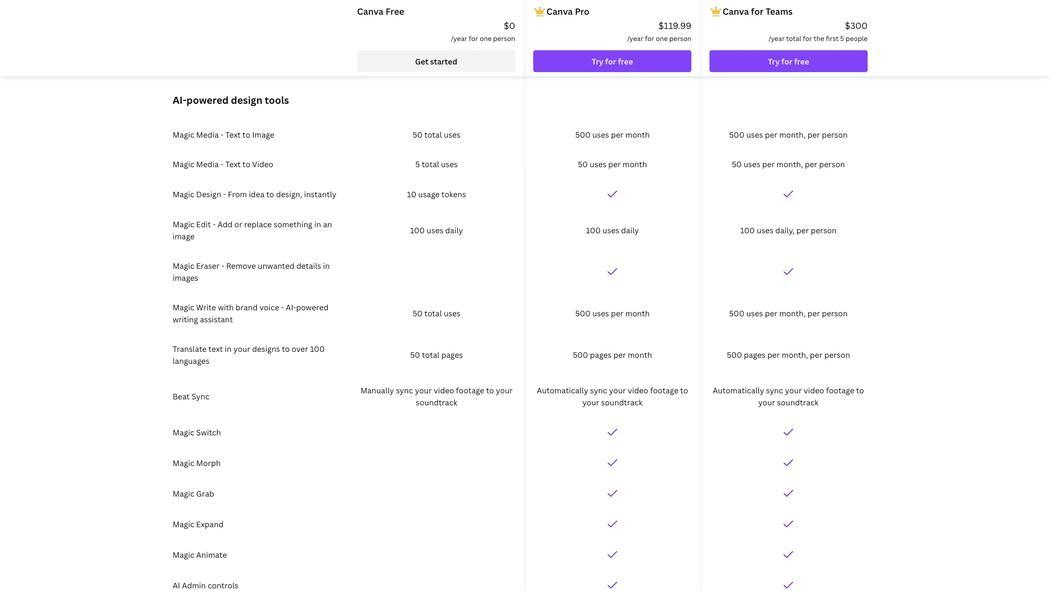 Task type: describe. For each thing, give the bounding box(es) containing it.
teams
[[766, 5, 793, 17]]

magic morph
[[173, 458, 221, 468]]

3 video from the left
[[804, 385, 824, 395]]

sync
[[192, 391, 210, 401]]

manually sync your video footage to your soundtrack
[[360, 385, 513, 407]]

edit
[[196, 219, 211, 229]]

media for magic media - text to video
[[196, 159, 219, 169]]

magic write with brand voice - ai-powered writing assistant
[[173, 302, 329, 324]]

canva for canva for teams
[[723, 5, 749, 17]]

month for magic media - text to image
[[625, 129, 650, 140]]

50 total pages
[[410, 349, 463, 360]]

free for $119.99
[[618, 56, 633, 66]]

get started button
[[357, 50, 515, 72]]

switch
[[196, 427, 221, 437]]

one for $119.99
[[656, 34, 668, 43]]

3 soundtrack from the left
[[777, 397, 819, 407]]

50 total uses for magic media - text to image
[[413, 129, 461, 140]]

$0 /year for one person
[[451, 20, 515, 43]]

$300 /year total for the first 5 people
[[769, 20, 868, 43]]

assistant
[[200, 314, 233, 324]]

usage
[[418, 189, 440, 199]]

100 inside translate text in your designs to over 100 languages
[[310, 343, 325, 354]]

10
[[407, 189, 417, 199]]

magic for magic grab
[[173, 488, 194, 499]]

from
[[228, 189, 247, 199]]

50 for magic media - text to image
[[413, 129, 423, 140]]

canva free
[[357, 5, 404, 17]]

try for for
[[768, 56, 780, 66]]

magic eraser - remove unwanted details in images
[[173, 260, 330, 283]]

video inside manually sync your video footage to your soundtrack
[[434, 385, 454, 395]]

50 uses per month, per person
[[732, 159, 845, 169]]

canva for teams
[[723, 5, 793, 17]]

idea
[[249, 189, 264, 199]]

footage inside manually sync your video footage to your soundtrack
[[456, 385, 484, 395]]

500 pages per month, per person
[[727, 349, 850, 360]]

0 horizontal spatial ai-
[[173, 93, 187, 107]]

get
[[415, 56, 428, 66]]

month for translate text in your designs to over 100 languages
[[628, 349, 652, 360]]

500 uses per month for magic media - text to image
[[575, 129, 650, 140]]

with
[[218, 302, 234, 312]]

translate text in your designs to over 100 languages
[[173, 343, 325, 366]]

2 soundtrack from the left
[[601, 397, 643, 407]]

image
[[252, 129, 274, 140]]

pro
[[575, 5, 590, 17]]

0 horizontal spatial 5
[[415, 159, 420, 169]]

2 automatically from the left
[[713, 385, 764, 395]]

50 for magic write with brand voice - ai-powered writing assistant
[[413, 308, 423, 318]]

1 automatically from the left
[[537, 385, 588, 395]]

2 100 uses daily from the left
[[586, 225, 639, 235]]

free
[[386, 5, 404, 17]]

image
[[173, 231, 195, 241]]

something
[[274, 219, 313, 229]]

for inside $0 /year for one person
[[469, 34, 478, 43]]

tokens
[[442, 189, 466, 199]]

try for free button for canva for teams
[[710, 50, 868, 72]]

text for image
[[225, 129, 241, 140]]

50 for translate text in your designs to over 100 languages
[[410, 349, 420, 360]]

magic media - text to video
[[173, 159, 273, 169]]

/year for $119.99
[[627, 34, 644, 43]]

- for video
[[221, 159, 224, 169]]

to inside manually sync your video footage to your soundtrack
[[486, 385, 494, 395]]

text
[[209, 343, 223, 354]]

ai-powered design tools
[[173, 93, 289, 107]]

one for $0
[[480, 34, 492, 43]]

first
[[826, 34, 839, 43]]

magic for magic edit - add or replace something in an image
[[173, 219, 194, 229]]

/year for $300
[[769, 34, 785, 43]]

your inside translate text in your designs to over 100 languages
[[233, 343, 250, 354]]

grab
[[196, 488, 214, 499]]

for inside the $119.99 /year for one person
[[645, 34, 654, 43]]

replace
[[244, 219, 272, 229]]

images
[[173, 272, 198, 283]]

languages
[[173, 356, 209, 366]]

3 sync from the left
[[766, 385, 783, 395]]

over
[[292, 343, 308, 354]]

10 usage tokens
[[407, 189, 466, 199]]

remove
[[226, 260, 256, 271]]

powered inside magic write with brand voice - ai-powered writing assistant
[[296, 302, 329, 312]]

daily,
[[776, 225, 795, 235]]

month for magic write with brand voice - ai-powered writing assistant
[[625, 308, 650, 318]]

magic media - text to image
[[173, 129, 274, 140]]

$119.99 /year for one person
[[627, 20, 692, 43]]

manually
[[360, 385, 394, 395]]

animate
[[196, 550, 227, 560]]

1 daily from the left
[[445, 225, 463, 235]]

translate
[[173, 343, 207, 354]]

total for magic media - text to video
[[422, 159, 439, 169]]

50 uses per month
[[578, 159, 647, 169]]

beat
[[173, 391, 190, 401]]

/year for $0
[[451, 34, 467, 43]]

pages for 500 pages per month, per person
[[744, 349, 766, 360]]

designs
[[252, 343, 280, 354]]

month, for magic media - text to video
[[777, 159, 803, 169]]

design
[[231, 93, 262, 107]]

started
[[430, 56, 457, 66]]

get started
[[415, 56, 457, 66]]

to inside translate text in your designs to over 100 languages
[[282, 343, 290, 354]]

500 uses per month, per person for magic media - text to image
[[729, 129, 848, 140]]

free for $300
[[794, 56, 809, 66]]

magic for magic animate
[[173, 550, 194, 560]]

- for image
[[221, 129, 224, 140]]

total for magic write with brand voice - ai-powered writing assistant
[[425, 308, 442, 318]]

100 uses daily, per person
[[740, 225, 837, 235]]

unwanted
[[258, 260, 295, 271]]

$300
[[845, 20, 868, 31]]



Task type: vqa. For each thing, say whether or not it's contained in the screenshot.
invoice
no



Task type: locate. For each thing, give the bounding box(es) containing it.
5 up 10
[[415, 159, 420, 169]]

1 horizontal spatial in
[[314, 219, 321, 229]]

magic up magic media - text to video
[[173, 129, 194, 140]]

50 total uses
[[413, 129, 461, 140], [413, 308, 461, 318]]

- left from
[[223, 189, 226, 199]]

1 footage from the left
[[456, 385, 484, 395]]

- inside magic eraser - remove unwanted details in images
[[222, 260, 224, 271]]

50 total uses for magic write with brand voice - ai-powered writing assistant
[[413, 308, 461, 318]]

magic left 'expand'
[[173, 519, 194, 529]]

month, for magic write with brand voice - ai-powered writing assistant
[[779, 308, 806, 318]]

0 horizontal spatial 100 uses daily
[[410, 225, 463, 235]]

2 vertical spatial in
[[225, 343, 232, 354]]

- for to
[[223, 189, 226, 199]]

free down $300 /year total for the first 5 people
[[794, 56, 809, 66]]

2 pages from the left
[[590, 349, 612, 360]]

$119.99
[[659, 20, 692, 31]]

1 canva from the left
[[357, 5, 384, 17]]

1 vertical spatial 500 uses per month
[[575, 308, 650, 318]]

0 horizontal spatial try for free button
[[533, 50, 692, 72]]

1 video from the left
[[434, 385, 454, 395]]

0 horizontal spatial try for free
[[592, 56, 633, 66]]

2 daily from the left
[[621, 225, 639, 235]]

2 50 total uses from the top
[[413, 308, 461, 318]]

0 vertical spatial 50 total uses
[[413, 129, 461, 140]]

month, for magic media - text to image
[[779, 129, 806, 140]]

500 uses per month, per person for magic write with brand voice - ai-powered writing assistant
[[729, 308, 848, 318]]

magic inside magic eraser - remove unwanted details in images
[[173, 260, 194, 271]]

magic inside magic edit - add or replace something in an image
[[173, 219, 194, 229]]

2 free from the left
[[794, 56, 809, 66]]

2 text from the top
[[225, 159, 241, 169]]

500 uses per month, per person up 500 pages per month, per person
[[729, 308, 848, 318]]

the
[[814, 34, 824, 43]]

person
[[493, 34, 515, 43], [670, 34, 692, 43], [822, 129, 848, 140], [819, 159, 845, 169], [811, 225, 837, 235], [822, 308, 848, 318], [824, 349, 850, 360]]

total inside $300 /year total for the first 5 people
[[786, 34, 801, 43]]

1 50 total uses from the top
[[413, 129, 461, 140]]

details
[[296, 260, 321, 271]]

1 horizontal spatial 100 uses daily
[[586, 225, 639, 235]]

- for replace
[[213, 219, 216, 229]]

soundtrack inside manually sync your video footage to your soundtrack
[[416, 397, 457, 407]]

1 free from the left
[[618, 56, 633, 66]]

canva pro
[[547, 5, 590, 17]]

canva left free
[[357, 5, 384, 17]]

1 vertical spatial 5
[[415, 159, 420, 169]]

magic left morph at the left bottom of the page
[[173, 458, 194, 468]]

to
[[243, 129, 250, 140], [243, 159, 250, 169], [266, 189, 274, 199], [282, 343, 290, 354], [486, 385, 494, 395], [680, 385, 688, 395], [856, 385, 864, 395]]

in
[[314, 219, 321, 229], [323, 260, 330, 271], [225, 343, 232, 354]]

2 500 uses per month, per person from the top
[[729, 308, 848, 318]]

sync inside manually sync your video footage to your soundtrack
[[396, 385, 413, 395]]

5 magic from the top
[[173, 260, 194, 271]]

total up usage
[[422, 159, 439, 169]]

0 vertical spatial ai-
[[173, 93, 187, 107]]

1 sync from the left
[[396, 385, 413, 395]]

free down the $119.99 /year for one person
[[618, 56, 633, 66]]

2 /year from the left
[[627, 34, 644, 43]]

3 /year from the left
[[769, 34, 785, 43]]

0 horizontal spatial pages
[[441, 349, 463, 360]]

0 horizontal spatial automatically sync your video footage to your soundtrack
[[537, 385, 688, 407]]

or
[[234, 219, 242, 229]]

1 vertical spatial text
[[225, 159, 241, 169]]

6 magic from the top
[[173, 302, 194, 312]]

voice
[[260, 302, 279, 312]]

1 vertical spatial 500 uses per month, per person
[[729, 308, 848, 318]]

month for magic media - text to video
[[623, 159, 647, 169]]

powered
[[187, 93, 229, 107], [296, 302, 329, 312]]

try for free button for canva pro
[[533, 50, 692, 72]]

magic for magic media - text to video
[[173, 159, 194, 169]]

10 magic from the top
[[173, 519, 194, 529]]

2 horizontal spatial sync
[[766, 385, 783, 395]]

500 uses per month up 500 pages per month
[[575, 308, 650, 318]]

1 100 uses daily from the left
[[410, 225, 463, 235]]

pages for 500 pages per month
[[590, 349, 612, 360]]

1 magic from the top
[[173, 129, 194, 140]]

0 vertical spatial in
[[314, 219, 321, 229]]

magic for magic switch
[[173, 427, 194, 437]]

magic for magic morph
[[173, 458, 194, 468]]

soundtrack down the 50 total pages at the bottom of page
[[416, 397, 457, 407]]

0 horizontal spatial powered
[[187, 93, 229, 107]]

canva for canva pro
[[547, 5, 573, 17]]

total left the
[[786, 34, 801, 43]]

magic up writing
[[173, 302, 194, 312]]

video
[[434, 385, 454, 395], [628, 385, 648, 395], [804, 385, 824, 395]]

tools
[[265, 93, 289, 107]]

500 pages per month
[[573, 349, 652, 360]]

video down 500 pages per month, per person
[[804, 385, 824, 395]]

text left video
[[225, 159, 241, 169]]

magic expand
[[173, 519, 224, 529]]

1 horizontal spatial canva
[[547, 5, 573, 17]]

2 media from the top
[[196, 159, 219, 169]]

8 magic from the top
[[173, 458, 194, 468]]

- inside magic edit - add or replace something in an image
[[213, 219, 216, 229]]

sync
[[396, 385, 413, 395], [590, 385, 607, 395], [766, 385, 783, 395]]

0 horizontal spatial automatically
[[537, 385, 588, 395]]

2 canva from the left
[[547, 5, 573, 17]]

0 horizontal spatial footage
[[456, 385, 484, 395]]

1 vertical spatial media
[[196, 159, 219, 169]]

month
[[625, 129, 650, 140], [623, 159, 647, 169], [625, 308, 650, 318], [628, 349, 652, 360]]

free
[[618, 56, 633, 66], [794, 56, 809, 66]]

magic up image
[[173, 219, 194, 229]]

0 vertical spatial 500 uses per month, per person
[[729, 129, 848, 140]]

2 500 uses per month from the top
[[575, 308, 650, 318]]

media up magic media - text to video
[[196, 129, 219, 140]]

for
[[751, 5, 764, 17], [469, 34, 478, 43], [645, 34, 654, 43], [803, 34, 812, 43], [605, 56, 616, 66], [782, 56, 793, 66]]

total for magic media - text to image
[[425, 129, 442, 140]]

1 horizontal spatial ai-
[[286, 302, 296, 312]]

video down the 50 total pages at the bottom of page
[[434, 385, 454, 395]]

0 vertical spatial text
[[225, 129, 241, 140]]

magic inside magic write with brand voice - ai-powered writing assistant
[[173, 302, 194, 312]]

magic grab
[[173, 488, 214, 499]]

500
[[575, 129, 591, 140], [729, 129, 745, 140], [575, 308, 591, 318], [729, 308, 745, 318], [573, 349, 588, 360], [727, 349, 742, 360]]

pages
[[441, 349, 463, 360], [590, 349, 612, 360], [744, 349, 766, 360]]

1 horizontal spatial try for free
[[768, 56, 809, 66]]

in right details
[[323, 260, 330, 271]]

5 total uses
[[415, 159, 458, 169]]

2 footage from the left
[[650, 385, 679, 395]]

add
[[218, 219, 233, 229]]

total for translate text in your designs to over 100 languages
[[422, 349, 440, 360]]

write
[[196, 302, 216, 312]]

sync down 500 pages per month, per person
[[766, 385, 783, 395]]

video
[[252, 159, 273, 169]]

automatically
[[537, 385, 588, 395], [713, 385, 764, 395]]

0 horizontal spatial free
[[618, 56, 633, 66]]

50 total uses up the 50 total pages at the bottom of page
[[413, 308, 461, 318]]

500 uses per month, per person up 50 uses per month, per person
[[729, 129, 848, 140]]

/year
[[451, 34, 467, 43], [627, 34, 644, 43], [769, 34, 785, 43]]

1 soundtrack from the left
[[416, 397, 457, 407]]

- right eraser
[[222, 260, 224, 271]]

canva for canva free
[[357, 5, 384, 17]]

5
[[840, 34, 844, 43], [415, 159, 420, 169]]

magic for magic design - from idea to design, instantly
[[173, 189, 194, 199]]

-
[[221, 129, 224, 140], [221, 159, 224, 169], [223, 189, 226, 199], [213, 219, 216, 229], [222, 260, 224, 271], [281, 302, 284, 312]]

0 horizontal spatial /year
[[451, 34, 467, 43]]

morph
[[196, 458, 221, 468]]

magic left animate
[[173, 550, 194, 560]]

magic for magic write with brand voice - ai-powered writing assistant
[[173, 302, 194, 312]]

1 pages from the left
[[441, 349, 463, 360]]

media up design
[[196, 159, 219, 169]]

0 horizontal spatial in
[[225, 343, 232, 354]]

1 horizontal spatial sync
[[590, 385, 607, 395]]

500 uses per month for magic write with brand voice - ai-powered writing assistant
[[575, 308, 650, 318]]

500 uses per month
[[575, 129, 650, 140], [575, 308, 650, 318]]

1 try for free button from the left
[[533, 50, 692, 72]]

eraser
[[196, 260, 220, 271]]

1 horizontal spatial 5
[[840, 34, 844, 43]]

total up manually sync your video footage to your soundtrack
[[422, 349, 440, 360]]

1 vertical spatial in
[[323, 260, 330, 271]]

2 try for free from the left
[[768, 56, 809, 66]]

5 right first
[[840, 34, 844, 43]]

0 vertical spatial powered
[[187, 93, 229, 107]]

2 horizontal spatial pages
[[744, 349, 766, 360]]

0 horizontal spatial soundtrack
[[416, 397, 457, 407]]

magic left design
[[173, 189, 194, 199]]

try for free button
[[533, 50, 692, 72], [710, 50, 868, 72]]

2 horizontal spatial in
[[323, 260, 330, 271]]

in left the an
[[314, 219, 321, 229]]

0 horizontal spatial video
[[434, 385, 454, 395]]

0 vertical spatial 500 uses per month
[[575, 129, 650, 140]]

sync down 500 pages per month
[[590, 385, 607, 395]]

magic up images
[[173, 260, 194, 271]]

one down '$119.99'
[[656, 34, 668, 43]]

magic left grab
[[173, 488, 194, 499]]

one inside $0 /year for one person
[[480, 34, 492, 43]]

design
[[196, 189, 221, 199]]

2 one from the left
[[656, 34, 668, 43]]

1 one from the left
[[480, 34, 492, 43]]

magic for magic expand
[[173, 519, 194, 529]]

1 text from the top
[[225, 129, 241, 140]]

in inside magic edit - add or replace something in an image
[[314, 219, 321, 229]]

an
[[323, 219, 332, 229]]

0 vertical spatial media
[[196, 129, 219, 140]]

in inside translate text in your designs to over 100 languages
[[225, 343, 232, 354]]

month,
[[779, 129, 806, 140], [777, 159, 803, 169], [779, 308, 806, 318], [782, 349, 808, 360]]

magic down magic media - text to image
[[173, 159, 194, 169]]

/year inside $0 /year for one person
[[451, 34, 467, 43]]

100
[[410, 225, 425, 235], [586, 225, 601, 235], [740, 225, 755, 235], [310, 343, 325, 354]]

month, for translate text in your designs to over 100 languages
[[782, 349, 808, 360]]

2 try from the left
[[768, 56, 780, 66]]

100 uses daily
[[410, 225, 463, 235], [586, 225, 639, 235]]

try for free for canva for teams
[[768, 56, 809, 66]]

1 horizontal spatial try for free button
[[710, 50, 868, 72]]

design,
[[276, 189, 302, 199]]

soundtrack down 500 pages per month
[[601, 397, 643, 407]]

ai- inside magic write with brand voice - ai-powered writing assistant
[[286, 302, 296, 312]]

automatically sync your video footage to your soundtrack down 500 pages per month, per person
[[713, 385, 864, 407]]

- inside magic write with brand voice - ai-powered writing assistant
[[281, 302, 284, 312]]

11 magic from the top
[[173, 550, 194, 560]]

2 sync from the left
[[590, 385, 607, 395]]

1 500 uses per month, per person from the top
[[729, 129, 848, 140]]

try for free for canva pro
[[592, 56, 633, 66]]

in right text
[[225, 343, 232, 354]]

0 vertical spatial 5
[[840, 34, 844, 43]]

1 horizontal spatial one
[[656, 34, 668, 43]]

2 horizontal spatial canva
[[723, 5, 749, 17]]

magic left the switch
[[173, 427, 194, 437]]

- for details
[[222, 260, 224, 271]]

7 magic from the top
[[173, 427, 194, 437]]

- right edit
[[213, 219, 216, 229]]

2 horizontal spatial /year
[[769, 34, 785, 43]]

2 try for free button from the left
[[710, 50, 868, 72]]

1 vertical spatial ai-
[[286, 302, 296, 312]]

beat sync
[[173, 391, 210, 401]]

/year inside the $119.99 /year for one person
[[627, 34, 644, 43]]

- down magic media - text to image
[[221, 159, 224, 169]]

brand
[[236, 302, 258, 312]]

text left image
[[225, 129, 241, 140]]

soundtrack down 500 pages per month, per person
[[777, 397, 819, 407]]

powered down details
[[296, 302, 329, 312]]

text for video
[[225, 159, 241, 169]]

footage
[[456, 385, 484, 395], [650, 385, 679, 395], [826, 385, 855, 395]]

magic
[[173, 129, 194, 140], [173, 159, 194, 169], [173, 189, 194, 199], [173, 219, 194, 229], [173, 260, 194, 271], [173, 302, 194, 312], [173, 427, 194, 437], [173, 458, 194, 468], [173, 488, 194, 499], [173, 519, 194, 529], [173, 550, 194, 560]]

people
[[846, 34, 868, 43]]

canva left pro
[[547, 5, 573, 17]]

500 uses per month, per person
[[729, 129, 848, 140], [729, 308, 848, 318]]

1 horizontal spatial automatically
[[713, 385, 764, 395]]

2 magic from the top
[[173, 159, 194, 169]]

1 media from the top
[[196, 129, 219, 140]]

automatically sync your video footage to your soundtrack
[[537, 385, 688, 407], [713, 385, 864, 407]]

media for magic media - text to image
[[196, 129, 219, 140]]

4 magic from the top
[[173, 219, 194, 229]]

magic for magic media - text to image
[[173, 129, 194, 140]]

expand
[[196, 519, 224, 529]]

2 automatically sync your video footage to your soundtrack from the left
[[713, 385, 864, 407]]

3 magic from the top
[[173, 189, 194, 199]]

500 uses per month up 50 uses per month
[[575, 129, 650, 140]]

video down 500 pages per month
[[628, 385, 648, 395]]

0 horizontal spatial sync
[[396, 385, 413, 395]]

0 horizontal spatial one
[[480, 34, 492, 43]]

1 /year from the left
[[451, 34, 467, 43]]

1 horizontal spatial free
[[794, 56, 809, 66]]

- right voice
[[281, 302, 284, 312]]

/year inside $300 /year total for the first 5 people
[[769, 34, 785, 43]]

1 horizontal spatial automatically sync your video footage to your soundtrack
[[713, 385, 864, 407]]

total up 5 total uses
[[425, 129, 442, 140]]

3 footage from the left
[[826, 385, 855, 395]]

1 try from the left
[[592, 56, 604, 66]]

canva left the teams on the right
[[723, 5, 749, 17]]

sync right 'manually'
[[396, 385, 413, 395]]

magic edit - add or replace something in an image
[[173, 219, 332, 241]]

1 horizontal spatial powered
[[296, 302, 329, 312]]

writing
[[173, 314, 198, 324]]

5 inside $300 /year total for the first 5 people
[[840, 34, 844, 43]]

automatically sync your video footage to your soundtrack down 500 pages per month
[[537, 385, 688, 407]]

$0
[[504, 20, 515, 31]]

1 horizontal spatial pages
[[590, 349, 612, 360]]

1 horizontal spatial /year
[[627, 34, 644, 43]]

instantly
[[304, 189, 337, 199]]

0 horizontal spatial canva
[[357, 5, 384, 17]]

1 horizontal spatial soundtrack
[[601, 397, 643, 407]]

magic animate
[[173, 550, 227, 560]]

magic design - from idea to design, instantly
[[173, 189, 337, 199]]

person inside $0 /year for one person
[[493, 34, 515, 43]]

1 horizontal spatial footage
[[650, 385, 679, 395]]

9 magic from the top
[[173, 488, 194, 499]]

50 total uses up 5 total uses
[[413, 129, 461, 140]]

try for pro
[[592, 56, 604, 66]]

2 horizontal spatial soundtrack
[[777, 397, 819, 407]]

one up get started button in the top of the page
[[480, 34, 492, 43]]

one inside the $119.99 /year for one person
[[656, 34, 668, 43]]

for inside $300 /year total for the first 5 people
[[803, 34, 812, 43]]

3 canva from the left
[[723, 5, 749, 17]]

magic for magic eraser - remove unwanted details in images
[[173, 260, 194, 271]]

1 vertical spatial powered
[[296, 302, 329, 312]]

2 horizontal spatial video
[[804, 385, 824, 395]]

1 try for free from the left
[[592, 56, 633, 66]]

- up magic media - text to video
[[221, 129, 224, 140]]

1 horizontal spatial video
[[628, 385, 648, 395]]

1 vertical spatial 50 total uses
[[413, 308, 461, 318]]

person inside the $119.99 /year for one person
[[670, 34, 692, 43]]

1 horizontal spatial daily
[[621, 225, 639, 235]]

0 horizontal spatial daily
[[445, 225, 463, 235]]

soundtrack
[[416, 397, 457, 407], [601, 397, 643, 407], [777, 397, 819, 407]]

1 automatically sync your video footage to your soundtrack from the left
[[537, 385, 688, 407]]

text
[[225, 129, 241, 140], [225, 159, 241, 169]]

total up the 50 total pages at the bottom of page
[[425, 308, 442, 318]]

media
[[196, 129, 219, 140], [196, 159, 219, 169]]

per
[[611, 129, 624, 140], [765, 129, 778, 140], [808, 129, 820, 140], [608, 159, 621, 169], [762, 159, 775, 169], [805, 159, 818, 169], [797, 225, 809, 235], [611, 308, 624, 318], [765, 308, 778, 318], [808, 308, 820, 318], [614, 349, 626, 360], [768, 349, 780, 360], [810, 349, 823, 360]]

2 video from the left
[[628, 385, 648, 395]]

magic switch
[[173, 427, 221, 437]]

1 500 uses per month from the top
[[575, 129, 650, 140]]

powered up magic media - text to image
[[187, 93, 229, 107]]

0 horizontal spatial try
[[592, 56, 604, 66]]

2 horizontal spatial footage
[[826, 385, 855, 395]]

3 pages from the left
[[744, 349, 766, 360]]

1 horizontal spatial try
[[768, 56, 780, 66]]

in inside magic eraser - remove unwanted details in images
[[323, 260, 330, 271]]



